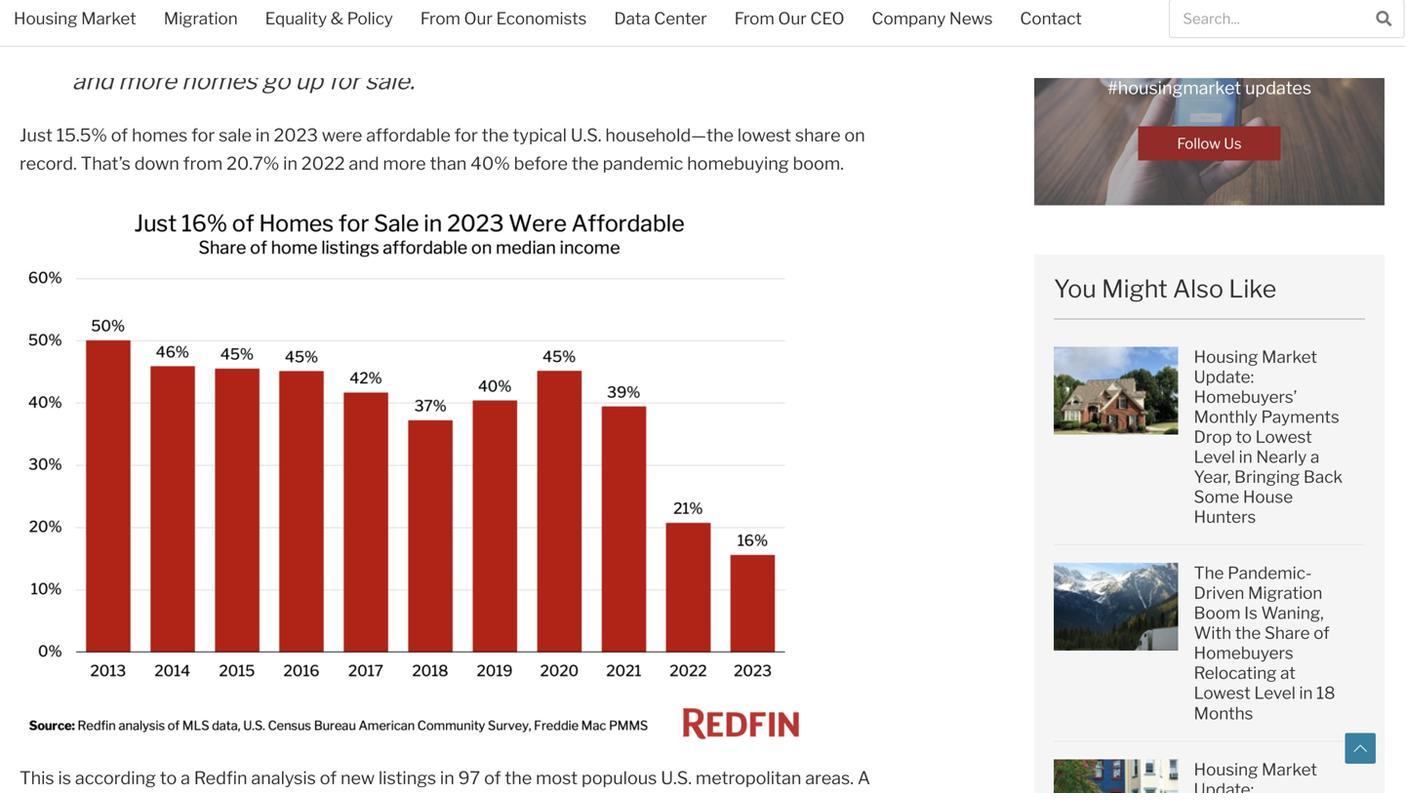 Task type: describe. For each thing, give the bounding box(es) containing it.
housing market
[[14, 8, 136, 28]]

some
[[1194, 487, 1239, 507]]

from our economists
[[420, 8, 587, 28]]

for inside 'join us on twitter for more #housingmarket updates'
[[1247, 42, 1271, 64]]

company
[[872, 8, 946, 28]]

the right before in the left of the page
[[572, 152, 599, 174]]

in down 2023
[[283, 152, 298, 174]]

on inside 'join us on twitter for more #housingmarket updates'
[[1160, 42, 1181, 64]]

as
[[651, 38, 676, 66]]

fall
[[856, 38, 890, 66]]

search image
[[1376, 10, 1392, 26]]

sale
[[219, 124, 252, 146]]

you might also like
[[1054, 274, 1276, 303]]

lowest
[[737, 124, 791, 146]]

update:
[[1194, 367, 1254, 387]]

market for housing market update
[[1262, 759, 1317, 779]]

expected
[[330, 38, 433, 66]]

the inside this is according to a redfin analysis of new listings in 97 of the most populous u.s. metropolitan areas. a
[[505, 767, 532, 789]]

at
[[1280, 663, 1296, 683]]

sale.
[[365, 66, 415, 95]]

is inside this is according to a redfin analysis of new listings in 97 of the most populous u.s. metropolitan areas. a
[[58, 767, 71, 789]]

homebuyers'
[[1194, 387, 1297, 407]]

Search... search field
[[1170, 0, 1364, 37]]

economists
[[496, 8, 587, 28]]

go
[[262, 66, 290, 95]]

follow us
[[1177, 135, 1242, 152]]

u.s. inside just 15.5% of homes for sale in 2023 were affordable for the typical u.s. household—the lowest share on record. that's down from 20.7% in 2022 and more than 40% before the pandemic homebuying boom.
[[571, 124, 602, 146]]

a inside this is according to a redfin analysis of new listings in 97 of the most populous u.s. metropolitan areas. a
[[181, 767, 190, 789]]

97
[[458, 767, 480, 789]]

nearly
[[1256, 447, 1307, 467]]

before
[[514, 152, 568, 174]]

equality
[[265, 8, 327, 28]]

data center
[[614, 8, 707, 28]]

a inside housing market update: homebuyers' monthly payments drop to lowest level in nearly a year, bringing back some house hunters
[[1310, 447, 1320, 467]]

and inside housing affordability is expected to improve in 2024 as mortgage rates fall and more homes go up for sale.
[[72, 66, 113, 95]]

join
[[1101, 42, 1134, 64]]

than
[[430, 152, 467, 174]]

housing for housing affordability is expected to improve in 2024 as mortgage rates fall and more homes go up for sale.
[[72, 38, 163, 66]]

of right "97"
[[484, 767, 501, 789]]

mortgage
[[681, 38, 790, 66]]

listings
[[378, 767, 436, 789]]

the up 40%
[[482, 124, 509, 146]]

for up the from
[[191, 124, 215, 146]]

news
[[949, 8, 993, 28]]

equality & policy
[[265, 8, 393, 28]]

share
[[795, 124, 841, 146]]

housing affordability is expected to improve in 2024 as mortgage rates fall and more homes go up for sale.
[[72, 38, 890, 95]]

more inside housing affordability is expected to improve in 2024 as mortgage rates fall and more homes go up for sale.
[[118, 66, 177, 95]]

housing for housing market update: homebuyers' monthly payments drop to lowest level in nearly a year, bringing back some house hunters
[[1194, 347, 1258, 367]]

migration link
[[150, 0, 251, 41]]

the
[[1194, 563, 1224, 583]]

just 15.5% of homes for sale in 2023 were affordable for the typical u.s. household—the lowest share on record. that's down from 20.7% in 2022 and more than 40% before the pandemic homebuying boom.
[[20, 124, 865, 174]]

waning,
[[1261, 603, 1324, 623]]

housing market update
[[1194, 759, 1342, 793]]

level inside housing market update: homebuyers' monthly payments drop to lowest level in nearly a year, bringing back some house hunters
[[1194, 447, 1235, 467]]

you
[[1054, 274, 1096, 303]]

18
[[1316, 683, 1335, 703]]

bringing
[[1234, 467, 1300, 487]]

us
[[1224, 135, 1242, 152]]

2023
[[274, 124, 318, 146]]

equality & policy link
[[251, 0, 407, 41]]

updates
[[1245, 77, 1311, 99]]

our for ceo
[[778, 8, 807, 28]]

0 vertical spatial migration
[[164, 8, 238, 28]]

from our ceo link
[[721, 0, 858, 41]]

drop
[[1194, 427, 1232, 447]]

up
[[295, 66, 323, 95]]

contact link
[[1006, 0, 1096, 41]]

from for from our ceo
[[734, 8, 774, 28]]

a
[[858, 767, 870, 789]]

back
[[1303, 467, 1343, 487]]

also
[[1173, 274, 1223, 303]]

lowest inside housing market update: homebuyers' monthly payments drop to lowest level in nearly a year, bringing back some house hunters
[[1255, 427, 1312, 447]]

improve
[[466, 38, 556, 66]]

&
[[331, 8, 343, 28]]

this
[[20, 767, 54, 789]]

in inside housing affordability is expected to improve in 2024 as mortgage rates fall and more homes go up for sale.
[[561, 38, 581, 66]]

and inside just 15.5% of homes for sale in 2023 were affordable for the typical u.s. household—the lowest share on record. that's down from 20.7% in 2022 and more than 40% before the pandemic homebuying boom.
[[349, 152, 379, 174]]

homebuyers
[[1194, 643, 1293, 663]]

in inside the pandemic- driven migration boom is waning, with the share of homebuyers relocating at lowest level in 18 months
[[1299, 683, 1313, 703]]

2024
[[586, 38, 646, 66]]



Task type: locate. For each thing, give the bounding box(es) containing it.
homes inside housing affordability is expected to improve in 2024 as mortgage rates fall and more homes go up for sale.
[[182, 66, 257, 95]]

center
[[654, 8, 707, 28]]

level
[[1194, 447, 1235, 467], [1254, 683, 1296, 703]]

for down search... "search box"
[[1247, 42, 1271, 64]]

0 vertical spatial u.s.
[[571, 124, 602, 146]]

1 vertical spatial lowest
[[1194, 683, 1251, 703]]

to inside this is according to a redfin analysis of new listings in 97 of the most populous u.s. metropolitan areas. a
[[160, 767, 177, 789]]

housing inside housing affordability is expected to improve in 2024 as mortgage rates fall and more homes go up for sale.
[[72, 38, 163, 66]]

housing for housing market
[[14, 8, 78, 28]]

the
[[482, 124, 509, 146], [572, 152, 599, 174], [1235, 623, 1261, 643], [505, 767, 532, 789]]

2 horizontal spatial to
[[1236, 427, 1252, 447]]

company news
[[872, 8, 993, 28]]

typical
[[513, 124, 567, 146]]

from up housing affordability is expected to improve in 2024 as mortgage rates fall and more homes go up for sale.
[[420, 8, 460, 28]]

1 vertical spatial u.s.
[[661, 767, 692, 789]]

0 vertical spatial lowest
[[1255, 427, 1312, 447]]

boom.
[[793, 152, 844, 174]]

house
[[1243, 487, 1293, 507]]

with
[[1194, 623, 1231, 643]]

like
[[1229, 274, 1276, 303]]

relocating
[[1194, 663, 1277, 683]]

a
[[1310, 447, 1320, 467], [181, 767, 190, 789]]

more down the 'migration' link
[[118, 66, 177, 95]]

in inside this is according to a redfin analysis of new listings in 97 of the most populous u.s. metropolitan areas. a
[[440, 767, 454, 789]]

on right share
[[844, 124, 865, 146]]

market left the 'migration' link
[[81, 8, 136, 28]]

2 horizontal spatial more
[[1274, 42, 1317, 64]]

payments
[[1261, 407, 1339, 427]]

2 vertical spatial more
[[383, 152, 426, 174]]

of inside the pandemic- driven migration boom is waning, with the share of homebuyers relocating at lowest level in 18 months
[[1314, 623, 1330, 643]]

lowest
[[1255, 427, 1312, 447], [1194, 683, 1251, 703]]

from for from our economists
[[420, 8, 460, 28]]

0 horizontal spatial on
[[844, 124, 865, 146]]

market inside the housing market update
[[1262, 759, 1317, 779]]

most
[[536, 767, 578, 789]]

1 horizontal spatial our
[[778, 8, 807, 28]]

housing inside housing market update: homebuyers' monthly payments drop to lowest level in nearly a year, bringing back some house hunters
[[1194, 347, 1258, 367]]

analysis
[[251, 767, 316, 789]]

20.7%
[[226, 152, 279, 174]]

ceo
[[810, 8, 844, 28]]

in left 18
[[1299, 683, 1313, 703]]

0 horizontal spatial more
[[118, 66, 177, 95]]

0 vertical spatial is
[[307, 38, 325, 66]]

1 vertical spatial and
[[349, 152, 379, 174]]

2 from from the left
[[734, 8, 774, 28]]

migration
[[164, 8, 238, 28], [1248, 583, 1323, 603]]

migration up "waning,"
[[1248, 583, 1323, 603]]

market inside housing market update: homebuyers' monthly payments drop to lowest level in nearly a year, bringing back some house hunters
[[1262, 347, 1317, 367]]

is inside housing affordability is expected to improve in 2024 as mortgage rates fall and more homes go up for sale.
[[307, 38, 325, 66]]

1 vertical spatial to
[[1236, 427, 1252, 447]]

15.5%
[[56, 124, 107, 146]]

0 vertical spatial level
[[1194, 447, 1235, 467]]

migration inside the pandemic- driven migration boom is waning, with the share of homebuyers relocating at lowest level in 18 months
[[1248, 583, 1323, 603]]

populous
[[581, 767, 657, 789]]

is right this at the bottom left
[[58, 767, 71, 789]]

1 vertical spatial a
[[181, 767, 190, 789]]

according
[[75, 767, 156, 789]]

areas.
[[805, 767, 854, 789]]

homes up down
[[132, 124, 188, 146]]

the pandemic- driven migration boom is waning, with the share of homebuyers relocating at lowest level in 18 months
[[1194, 563, 1335, 723]]

0 horizontal spatial lowest
[[1194, 683, 1251, 703]]

for up than
[[454, 124, 478, 146]]

in inside housing market update: homebuyers' monthly payments drop to lowest level in nearly a year, bringing back some house hunters
[[1239, 447, 1253, 467]]

market down 18
[[1262, 759, 1317, 779]]

2 vertical spatial market
[[1262, 759, 1317, 779]]

market for housing market
[[81, 8, 136, 28]]

lowest inside the pandemic- driven migration boom is waning, with the share of homebuyers relocating at lowest level in 18 months
[[1194, 683, 1251, 703]]

of up that's
[[111, 124, 128, 146]]

None search field
[[1169, 0, 1404, 38]]

lowest up months
[[1194, 683, 1251, 703]]

in right sale in the top of the page
[[255, 124, 270, 146]]

2 our from the left
[[778, 8, 807, 28]]

0 horizontal spatial u.s.
[[571, 124, 602, 146]]

driven
[[1194, 583, 1244, 603]]

our left ceo
[[778, 8, 807, 28]]

housing for housing market update
[[1194, 759, 1258, 779]]

in left 2024
[[561, 38, 581, 66]]

contact
[[1020, 8, 1082, 28]]

for right up
[[328, 66, 360, 95]]

share
[[1264, 623, 1310, 643]]

on right us on the top of page
[[1160, 42, 1181, 64]]

for inside housing affordability is expected to improve in 2024 as mortgage rates fall and more homes go up for sale.
[[328, 66, 360, 95]]

40%
[[470, 152, 510, 174]]

from our economists link
[[407, 0, 600, 41]]

1 horizontal spatial is
[[307, 38, 325, 66]]

0 vertical spatial market
[[81, 8, 136, 28]]

the left most
[[505, 767, 532, 789]]

more inside just 15.5% of homes for sale in 2023 were affordable for the typical u.s. household—the lowest share on record. that's down from 20.7% in 2022 and more than 40% before the pandemic homebuying boom.
[[383, 152, 426, 174]]

a up back
[[1310, 447, 1320, 467]]

and down were
[[349, 152, 379, 174]]

0 horizontal spatial to
[[160, 767, 177, 789]]

redfin
[[194, 767, 247, 789]]

in left "97"
[[440, 767, 454, 789]]

new
[[340, 767, 375, 789]]

data
[[614, 8, 650, 28]]

record.
[[20, 152, 77, 174]]

level down drop
[[1194, 447, 1235, 467]]

is
[[1244, 603, 1258, 623]]

that's
[[81, 152, 131, 174]]

housing market update: homebuyers' monthly payments drop to lowest level in nearly a year, bringing back some house hunters
[[1194, 347, 1343, 527]]

is down equality & policy
[[307, 38, 325, 66]]

the inside the pandemic- driven migration boom is waning, with the share of homebuyers relocating at lowest level in 18 months
[[1235, 623, 1261, 643]]

u.s. inside this is according to a redfin analysis of new listings in 97 of the most populous u.s. metropolitan areas. a
[[661, 767, 692, 789]]

us
[[1137, 42, 1157, 64]]

affordability
[[169, 38, 302, 66]]

the down is
[[1235, 623, 1261, 643]]

0 vertical spatial to
[[438, 38, 461, 66]]

#housingmarket
[[1107, 77, 1241, 99]]

2022
[[301, 152, 345, 174]]

1 vertical spatial migration
[[1248, 583, 1323, 603]]

on inside just 15.5% of homes for sale in 2023 were affordable for the typical u.s. household—the lowest share on record. that's down from 20.7% in 2022 and more than 40% before the pandemic homebuying boom.
[[844, 124, 865, 146]]

1 our from the left
[[464, 8, 493, 28]]

months
[[1194, 703, 1253, 723]]

1 vertical spatial on
[[844, 124, 865, 146]]

level down the at
[[1254, 683, 1296, 703]]

1 horizontal spatial level
[[1254, 683, 1296, 703]]

1 vertical spatial market
[[1262, 347, 1317, 367]]

pandemic
[[603, 152, 683, 174]]

might
[[1102, 274, 1168, 303]]

data center link
[[600, 0, 721, 41]]

from
[[420, 8, 460, 28], [734, 8, 774, 28]]

homes up sale in the top of the page
[[182, 66, 257, 95]]

1 vertical spatial homes
[[132, 124, 188, 146]]

1 from from the left
[[420, 8, 460, 28]]

and
[[72, 66, 113, 95], [349, 152, 379, 174]]

1 vertical spatial level
[[1254, 683, 1296, 703]]

is
[[307, 38, 325, 66], [58, 767, 71, 789]]

homes
[[182, 66, 257, 95], [132, 124, 188, 146]]

for
[[1247, 42, 1271, 64], [328, 66, 360, 95], [191, 124, 215, 146], [454, 124, 478, 146]]

on
[[1160, 42, 1181, 64], [844, 124, 865, 146]]

to left 'improve'
[[438, 38, 461, 66]]

housing inside the housing market update
[[1194, 759, 1258, 779]]

1 horizontal spatial and
[[349, 152, 379, 174]]

1 horizontal spatial a
[[1310, 447, 1320, 467]]

hunters
[[1194, 507, 1256, 527]]

2 vertical spatial to
[[160, 767, 177, 789]]

1 horizontal spatial migration
[[1248, 583, 1323, 603]]

1 horizontal spatial more
[[383, 152, 426, 174]]

our for economists
[[464, 8, 493, 28]]

rates
[[795, 38, 851, 66]]

1 horizontal spatial lowest
[[1255, 427, 1312, 447]]

1 horizontal spatial u.s.
[[661, 767, 692, 789]]

more down affordable
[[383, 152, 426, 174]]

0 vertical spatial homes
[[182, 66, 257, 95]]

metropolitan
[[696, 767, 801, 789]]

down
[[134, 152, 179, 174]]

0 horizontal spatial a
[[181, 767, 190, 789]]

pandemic-
[[1228, 563, 1312, 583]]

join us on twitter for more #housingmarket updates
[[1101, 42, 1317, 99]]

to inside housing affordability is expected to improve in 2024 as mortgage rates fall and more homes go up for sale.
[[438, 38, 461, 66]]

of inside just 15.5% of homes for sale in 2023 were affordable for the typical u.s. household—the lowest share on record. that's down from 20.7% in 2022 and more than 40% before the pandemic homebuying boom.
[[111, 124, 128, 146]]

0 vertical spatial more
[[1274, 42, 1317, 64]]

were
[[322, 124, 362, 146]]

from
[[183, 152, 223, 174]]

level inside the pandemic- driven migration boom is waning, with the share of homebuyers relocating at lowest level in 18 months
[[1254, 683, 1296, 703]]

from inside 'from our economists' link
[[420, 8, 460, 28]]

0 vertical spatial a
[[1310, 447, 1320, 467]]

from up mortgage
[[734, 8, 774, 28]]

boom
[[1194, 603, 1241, 623]]

from inside from our ceo link
[[734, 8, 774, 28]]

homebuying
[[687, 152, 789, 174]]

more inside 'join us on twitter for more #housingmarket updates'
[[1274, 42, 1317, 64]]

of right share
[[1314, 623, 1330, 643]]

u.s. right populous
[[661, 767, 692, 789]]

company news link
[[858, 0, 1006, 41]]

to down monthly
[[1236, 427, 1252, 447]]

u.s. right typical
[[571, 124, 602, 146]]

follow
[[1177, 135, 1221, 152]]

to inside housing market update: homebuyers' monthly payments drop to lowest level in nearly a year, bringing back some house hunters
[[1236, 427, 1252, 447]]

just
[[20, 124, 53, 146]]

our up 'improve'
[[464, 8, 493, 28]]

twitter
[[1185, 42, 1243, 64]]

u.s.
[[571, 124, 602, 146], [661, 767, 692, 789]]

a left redfin
[[181, 767, 190, 789]]

0 horizontal spatial level
[[1194, 447, 1235, 467]]

year,
[[1194, 467, 1231, 487]]

1 horizontal spatial from
[[734, 8, 774, 28]]

lowest up 'nearly'
[[1255, 427, 1312, 447]]

more up updates
[[1274, 42, 1317, 64]]

our
[[464, 8, 493, 28], [778, 8, 807, 28]]

migration up affordability
[[164, 8, 238, 28]]

follow us link
[[1138, 126, 1281, 161]]

0 vertical spatial on
[[1160, 42, 1181, 64]]

of left new
[[320, 767, 337, 789]]

household—the
[[605, 124, 734, 146]]

market up homebuyers' on the right
[[1262, 347, 1317, 367]]

1 horizontal spatial on
[[1160, 42, 1181, 64]]

in up bringing
[[1239, 447, 1253, 467]]

1 vertical spatial is
[[58, 767, 71, 789]]

0 horizontal spatial from
[[420, 8, 460, 28]]

affordable
[[366, 124, 451, 146]]

to left redfin
[[160, 767, 177, 789]]

1 vertical spatial more
[[118, 66, 177, 95]]

0 horizontal spatial our
[[464, 8, 493, 28]]

of
[[111, 124, 128, 146], [1314, 623, 1330, 643], [320, 767, 337, 789], [484, 767, 501, 789]]

monthly
[[1194, 407, 1257, 427]]

market for housing market update: homebuyers' monthly payments drop to lowest level in nearly a year, bringing back some house hunters
[[1262, 347, 1317, 367]]

1 horizontal spatial to
[[438, 38, 461, 66]]

to
[[438, 38, 461, 66], [1236, 427, 1252, 447], [160, 767, 177, 789]]

0 vertical spatial and
[[72, 66, 113, 95]]

housing market link
[[0, 0, 150, 41]]

0 horizontal spatial migration
[[164, 8, 238, 28]]

0 horizontal spatial is
[[58, 767, 71, 789]]

and up 15.5%
[[72, 66, 113, 95]]

0 horizontal spatial and
[[72, 66, 113, 95]]

homes inside just 15.5% of homes for sale in 2023 were affordable for the typical u.s. household—the lowest share on record. that's down from 20.7% in 2022 and more than 40% before the pandemic homebuying boom.
[[132, 124, 188, 146]]



Task type: vqa. For each thing, say whether or not it's contained in the screenshot.
1st "Score" from right
no



